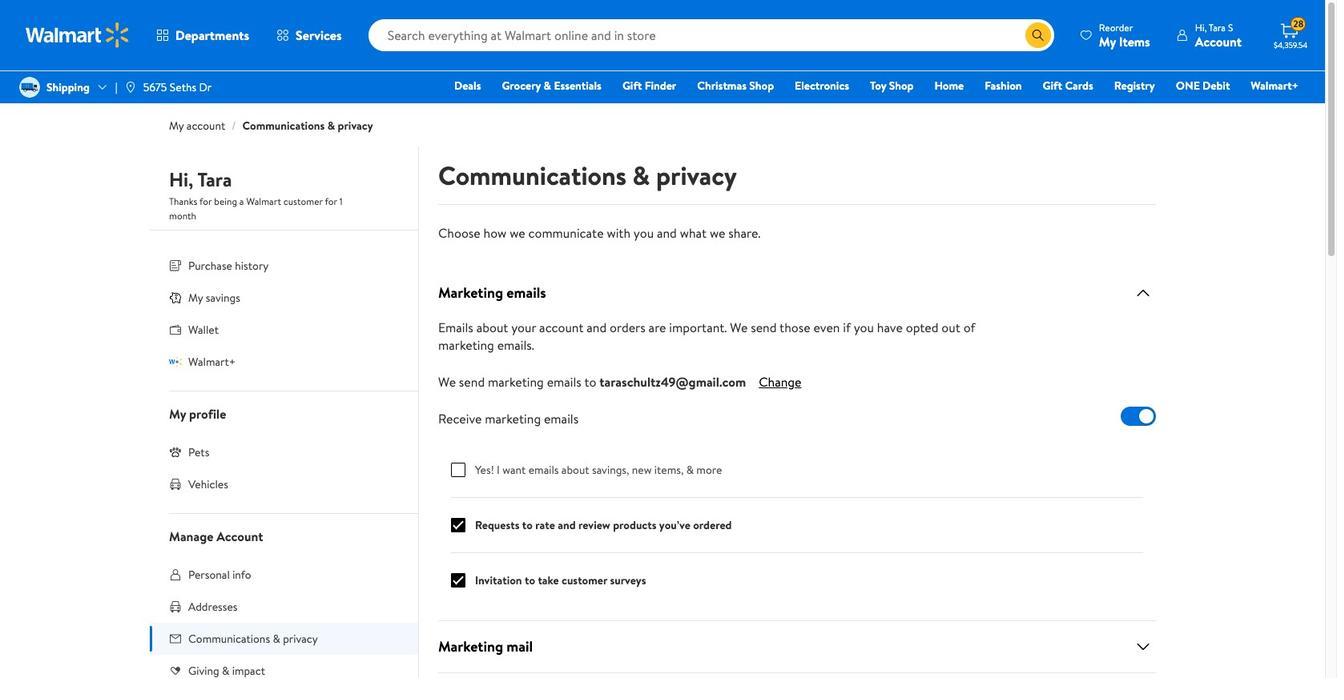 Task type: vqa. For each thing, say whether or not it's contained in the screenshot.
COMMUNICATIONS
yes



Task type: describe. For each thing, give the bounding box(es) containing it.
i
[[497, 462, 500, 478]]

one debit
[[1176, 78, 1230, 94]]

one debit link
[[1169, 77, 1238, 95]]

to for rate
[[522, 518, 533, 534]]

manage
[[169, 528, 213, 546]]

hi, for thanks for being a walmart customer for 1 month
[[169, 166, 193, 193]]

requests
[[475, 518, 520, 534]]

items,
[[655, 462, 684, 478]]

1 for from the left
[[200, 195, 212, 208]]

1 vertical spatial account
[[217, 528, 263, 546]]

of
[[964, 319, 976, 337]]

Invitation to take customer surveys checkbox
[[451, 574, 466, 588]]

tara for for
[[198, 166, 232, 193]]

gift finder
[[623, 78, 677, 94]]

vehicles link
[[150, 469, 418, 501]]

being
[[214, 195, 237, 208]]

yes! i want emails about savings, new items, & more
[[475, 462, 722, 478]]

choose
[[438, 224, 481, 242]]

those
[[780, 319, 811, 337]]

grocery & essentials link
[[495, 77, 609, 95]]

change
[[759, 373, 802, 391]]

a
[[240, 195, 244, 208]]

savings
[[206, 290, 240, 306]]

walmart image
[[26, 22, 130, 48]]

send inside emails about your account and orders are important. we send those even if you have opted out of marketing emails.
[[751, 319, 777, 337]]

deals link
[[447, 77, 488, 95]]

toy shop link
[[863, 77, 921, 95]]

|
[[115, 79, 118, 95]]

services button
[[263, 16, 356, 54]]

Yes! I want emails about savings, new items, & more checkbox
[[451, 463, 466, 478]]

pets
[[188, 445, 209, 461]]

receive marketing emails. yes! i want emails about savings, new items, & more element
[[451, 462, 1144, 478]]

marketing emails image
[[1134, 284, 1153, 303]]

tara for account
[[1209, 20, 1226, 34]]

marketing emails
[[438, 283, 546, 303]]

receive
[[438, 410, 482, 428]]

 image for 5675 seths dr
[[124, 81, 137, 94]]

info
[[233, 567, 251, 583]]

christmas shop link
[[690, 77, 781, 95]]

emails right want
[[529, 462, 559, 478]]

/
[[232, 118, 236, 134]]

finder
[[645, 78, 677, 94]]

1 vertical spatial marketing
[[488, 373, 544, 391]]

more
[[697, 462, 722, 478]]

profile
[[189, 406, 226, 423]]

2 vertical spatial marketing
[[485, 410, 541, 428]]

1 horizontal spatial account
[[1196, 32, 1242, 50]]

are
[[649, 319, 666, 337]]

my savings link
[[150, 282, 418, 314]]

0 horizontal spatial you
[[634, 224, 654, 242]]

electronics
[[795, 78, 850, 94]]

 image for shipping
[[19, 77, 40, 98]]

your
[[512, 319, 536, 337]]

dr
[[199, 79, 212, 95]]

taraschultz49@gmail.com
[[600, 373, 746, 391]]

account inside emails about your account and orders are important. we send those even if you have opted out of marketing emails.
[[539, 319, 584, 337]]

2 for from the left
[[325, 195, 337, 208]]

5675 seths dr
[[143, 79, 212, 95]]

vehicles
[[188, 477, 228, 493]]

0 vertical spatial communications
[[242, 118, 325, 134]]

essentials
[[554, 78, 602, 94]]

gift finder link
[[615, 77, 684, 95]]

walmart
[[246, 195, 281, 208]]

$4,359.54
[[1274, 39, 1308, 50]]

1 vertical spatial send
[[459, 373, 485, 391]]

gift cards link
[[1036, 77, 1101, 95]]

home
[[935, 78, 964, 94]]

fashion link
[[978, 77, 1030, 95]]

1 we from the left
[[510, 224, 525, 242]]

marketing for marketing mail
[[438, 637, 503, 657]]

surveys
[[610, 573, 646, 589]]

2 vertical spatial privacy
[[283, 632, 318, 648]]

purchase history
[[188, 258, 269, 274]]

0 horizontal spatial communications & privacy
[[188, 632, 318, 648]]

even
[[814, 319, 840, 337]]

1
[[340, 195, 343, 208]]

communicate
[[529, 224, 604, 242]]

month
[[169, 209, 196, 223]]

emails up receive marketing emails
[[547, 373, 582, 391]]

deals
[[454, 78, 481, 94]]

my account / communications & privacy
[[169, 118, 373, 134]]

home link
[[928, 77, 971, 95]]

hi, tara thanks for being a walmart customer for 1 month
[[169, 166, 343, 223]]

share.
[[729, 224, 761, 242]]

icon image for walmart+
[[169, 356, 182, 368]]

1 horizontal spatial privacy
[[338, 118, 373, 134]]

customer inside hi, tara thanks for being a walmart customer for 1 month
[[284, 195, 323, 208]]

0 horizontal spatial walmart+
[[188, 354, 236, 370]]

mail
[[507, 637, 533, 657]]

departments button
[[143, 16, 263, 54]]

toy shop
[[870, 78, 914, 94]]

hi, for account
[[1196, 20, 1207, 34]]

purchase
[[188, 258, 232, 274]]

1 vertical spatial about
[[562, 462, 590, 478]]

my for my account / communications & privacy
[[169, 118, 184, 134]]

0 vertical spatial communications & privacy link
[[242, 118, 373, 134]]

opted
[[906, 319, 939, 337]]

personal
[[188, 567, 230, 583]]

history
[[235, 258, 269, 274]]

departments
[[176, 26, 249, 44]]

Requests to rate and review products you've ordered checkbox
[[451, 519, 466, 533]]

requests to rate and review products you've ordered
[[475, 518, 732, 534]]

purchase history link
[[150, 250, 418, 282]]

5675
[[143, 79, 167, 95]]

2 horizontal spatial and
[[657, 224, 677, 242]]

receive marketing emails. requests to rate and review products you've ordered element
[[451, 518, 1144, 534]]

important.
[[669, 319, 727, 337]]



Task type: locate. For each thing, give the bounding box(es) containing it.
0 horizontal spatial account
[[187, 118, 225, 134]]

tara inside hi, tara thanks for being a walmart customer for 1 month
[[198, 166, 232, 193]]

shop for toy shop
[[889, 78, 914, 94]]

1 horizontal spatial walmart+ link
[[1244, 77, 1306, 95]]

seths
[[170, 79, 196, 95]]

my account link
[[169, 118, 225, 134]]

0 horizontal spatial about
[[477, 319, 508, 337]]

icon image left pets
[[169, 446, 182, 459]]

pets link
[[150, 437, 418, 469]]

shop right christmas
[[750, 78, 774, 94]]

emails up your
[[507, 283, 546, 303]]

0 vertical spatial to
[[585, 373, 597, 391]]

1 horizontal spatial and
[[587, 319, 607, 337]]

hi,
[[1196, 20, 1207, 34], [169, 166, 193, 193]]

0 horizontal spatial send
[[459, 373, 485, 391]]

account left "/"
[[187, 118, 225, 134]]

2 icon image from the top
[[169, 356, 182, 368]]

gift left cards
[[1043, 78, 1063, 94]]

one
[[1176, 78, 1200, 94]]

0 horizontal spatial for
[[200, 195, 212, 208]]

0 horizontal spatial gift
[[623, 78, 642, 94]]

how
[[484, 224, 507, 242]]

privacy
[[338, 118, 373, 134], [656, 158, 737, 193], [283, 632, 318, 648]]

about inside emails about your account and orders are important. we send those even if you have opted out of marketing emails.
[[477, 319, 508, 337]]

send up receive
[[459, 373, 485, 391]]

1 vertical spatial customer
[[562, 573, 608, 589]]

0 vertical spatial send
[[751, 319, 777, 337]]

1 horizontal spatial send
[[751, 319, 777, 337]]

gift
[[623, 78, 642, 94], [1043, 78, 1063, 94]]

0 vertical spatial you
[[634, 224, 654, 242]]

have
[[877, 319, 903, 337]]

2 vertical spatial icon image
[[169, 446, 182, 459]]

you right if
[[854, 319, 874, 337]]

about left savings,
[[562, 462, 590, 478]]

2 we from the left
[[710, 224, 726, 242]]

walmart+ link
[[1244, 77, 1306, 95], [150, 346, 418, 378]]

0 vertical spatial about
[[477, 319, 508, 337]]

and right 'rate'
[[558, 518, 576, 534]]

0 vertical spatial walmart+ link
[[1244, 77, 1306, 95]]

icon image inside my savings link
[[169, 292, 182, 304]]

we up receive
[[438, 373, 456, 391]]

for left being
[[200, 195, 212, 208]]

1 horizontal spatial tara
[[1209, 20, 1226, 34]]

1 vertical spatial walmart+ link
[[150, 346, 418, 378]]

0 vertical spatial privacy
[[338, 118, 373, 134]]

account right your
[[539, 319, 584, 337]]

my savings
[[188, 290, 240, 306]]

1 horizontal spatial we
[[730, 319, 748, 337]]

2 gift from the left
[[1043, 78, 1063, 94]]

rate
[[536, 518, 555, 534]]

change link
[[746, 373, 802, 391]]

0 vertical spatial marketing
[[438, 337, 494, 354]]

1 horizontal spatial hi,
[[1196, 20, 1207, 34]]

communications up the "communicate"
[[438, 158, 627, 193]]

toy
[[870, 78, 887, 94]]

1 vertical spatial account
[[539, 319, 584, 337]]

gift cards
[[1043, 78, 1094, 94]]

you
[[634, 224, 654, 242], [854, 319, 874, 337]]

2 marketing from the top
[[438, 637, 503, 657]]

0 horizontal spatial and
[[558, 518, 576, 534]]

emails.
[[497, 337, 535, 354]]

28
[[1294, 17, 1304, 31]]

marketing down emails.
[[488, 373, 544, 391]]

and left orders
[[587, 319, 607, 337]]

1 horizontal spatial customer
[[562, 573, 608, 589]]

gift for gift finder
[[623, 78, 642, 94]]

1 horizontal spatial about
[[562, 462, 590, 478]]

customer
[[284, 195, 323, 208], [562, 573, 608, 589]]

about left your
[[477, 319, 508, 337]]

hi, inside hi, tara thanks for being a walmart customer for 1 month
[[169, 166, 193, 193]]

marketing for marketing emails
[[438, 283, 503, 303]]

icon image up my profile at the bottom left of the page
[[169, 356, 182, 368]]

0 vertical spatial account
[[187, 118, 225, 134]]

ordered
[[693, 518, 732, 534]]

tara
[[1209, 20, 1226, 34], [198, 166, 232, 193]]

my left 'savings'
[[188, 290, 203, 306]]

items
[[1119, 32, 1151, 50]]

privacy up what
[[656, 158, 737, 193]]

1 horizontal spatial account
[[539, 319, 584, 337]]

marketing
[[438, 337, 494, 354], [488, 373, 544, 391], [485, 410, 541, 428]]

reorder my items
[[1099, 20, 1151, 50]]

marketing up emails
[[438, 283, 503, 303]]

we
[[730, 319, 748, 337], [438, 373, 456, 391]]

to for take
[[525, 573, 535, 589]]

tara left s
[[1209, 20, 1226, 34]]

2 vertical spatial and
[[558, 518, 576, 534]]

communications down addresses
[[188, 632, 270, 648]]

communications & privacy
[[438, 158, 737, 193], [188, 632, 318, 648]]

take
[[538, 573, 559, 589]]

1 vertical spatial we
[[438, 373, 456, 391]]

personal info link
[[150, 559, 418, 591]]

icon image inside pets link
[[169, 446, 182, 459]]

 image
[[19, 77, 40, 98], [124, 81, 137, 94]]

0 horizontal spatial privacy
[[283, 632, 318, 648]]

1 horizontal spatial walmart+
[[1251, 78, 1299, 94]]

we send marketing emails to taraschultz49@gmail.com
[[438, 373, 746, 391]]

hi, inside the hi, tara s account
[[1196, 20, 1207, 34]]

1 horizontal spatial we
[[710, 224, 726, 242]]

 image left shipping
[[19, 77, 40, 98]]

what
[[680, 224, 707, 242]]

debit
[[1203, 78, 1230, 94]]

hi, up thanks
[[169, 166, 193, 193]]

customer left '1'
[[284, 195, 323, 208]]

hi, tara link
[[169, 166, 232, 200]]

communications & privacy up the choose how we communicate with you and what we share.
[[438, 158, 737, 193]]

1 vertical spatial marketing
[[438, 637, 503, 657]]

0 vertical spatial icon image
[[169, 292, 182, 304]]

you've
[[659, 518, 691, 534]]

my inside the reorder my items
[[1099, 32, 1116, 50]]

my for my savings
[[188, 290, 203, 306]]

shipping
[[46, 79, 90, 95]]

with
[[607, 224, 631, 242]]

we inside emails about your account and orders are important. we send those even if you have opted out of marketing emails.
[[730, 319, 748, 337]]

1 icon image from the top
[[169, 292, 182, 304]]

we right important.
[[730, 319, 748, 337]]

we right how on the left
[[510, 224, 525, 242]]

1 vertical spatial privacy
[[656, 158, 737, 193]]

walmart+ link down my savings link
[[150, 346, 418, 378]]

products
[[613, 518, 657, 534]]

0 horizontal spatial we
[[510, 224, 525, 242]]

0 vertical spatial tara
[[1209, 20, 1226, 34]]

thanks
[[169, 195, 197, 208]]

my profile
[[169, 406, 226, 423]]

wallet
[[188, 322, 219, 338]]

1 marketing from the top
[[438, 283, 503, 303]]

0 vertical spatial marketing
[[438, 283, 503, 303]]

we
[[510, 224, 525, 242], [710, 224, 726, 242]]

1 vertical spatial walmart+
[[188, 354, 236, 370]]

1 horizontal spatial for
[[325, 195, 337, 208]]

send
[[751, 319, 777, 337], [459, 373, 485, 391]]

0 vertical spatial we
[[730, 319, 748, 337]]

marketing mail image
[[1134, 638, 1153, 657]]

icon image for my savings
[[169, 292, 182, 304]]

my inside my savings link
[[188, 290, 203, 306]]

for
[[200, 195, 212, 208], [325, 195, 337, 208]]

account up debit
[[1196, 32, 1242, 50]]

0 horizontal spatial  image
[[19, 77, 40, 98]]

 image right "|"
[[124, 81, 137, 94]]

out
[[942, 319, 961, 337]]

my for my profile
[[169, 406, 186, 423]]

1 gift from the left
[[623, 78, 642, 94]]

1 vertical spatial you
[[854, 319, 874, 337]]

communications & privacy link
[[242, 118, 373, 134], [150, 624, 418, 656]]

0 vertical spatial account
[[1196, 32, 1242, 50]]

1 vertical spatial and
[[587, 319, 607, 337]]

0 horizontal spatial account
[[217, 528, 263, 546]]

new
[[632, 462, 652, 478]]

1 vertical spatial tara
[[198, 166, 232, 193]]

0 vertical spatial walmart+
[[1251, 78, 1299, 94]]

communications & privacy link down 'personal info' link on the left of page
[[150, 624, 418, 656]]

wallet link
[[150, 314, 418, 346]]

privacy up '1'
[[338, 118, 373, 134]]

account up info
[[217, 528, 263, 546]]

Walmart Site-Wide search field
[[368, 19, 1055, 51]]

1 vertical spatial to
[[522, 518, 533, 534]]

1 horizontal spatial communications & privacy
[[438, 158, 737, 193]]

0 vertical spatial communications & privacy
[[438, 158, 737, 193]]

addresses link
[[150, 591, 418, 624]]

savings,
[[592, 462, 629, 478]]

shop right toy
[[889, 78, 914, 94]]

registry
[[1115, 78, 1155, 94]]

1 vertical spatial icon image
[[169, 356, 182, 368]]

you right with
[[634, 224, 654, 242]]

emails
[[438, 319, 474, 337]]

1 vertical spatial communications & privacy link
[[150, 624, 418, 656]]

Search search field
[[368, 19, 1055, 51]]

1 shop from the left
[[750, 78, 774, 94]]

marketing up want
[[485, 410, 541, 428]]

1 horizontal spatial you
[[854, 319, 874, 337]]

1 vertical spatial communications & privacy
[[188, 632, 318, 648]]

walmart+ down $4,359.54
[[1251, 78, 1299, 94]]

my left profile
[[169, 406, 186, 423]]

2 shop from the left
[[889, 78, 914, 94]]

and inside emails about your account and orders are important. we send those even if you have opted out of marketing emails.
[[587, 319, 607, 337]]

shop for christmas shop
[[750, 78, 774, 94]]

you inside emails about your account and orders are important. we send those even if you have opted out of marketing emails.
[[854, 319, 874, 337]]

reorder
[[1099, 20, 1133, 34]]

services
[[296, 26, 342, 44]]

1 vertical spatial communications
[[438, 158, 627, 193]]

0 horizontal spatial customer
[[284, 195, 323, 208]]

0 horizontal spatial walmart+ link
[[150, 346, 418, 378]]

icon image
[[169, 292, 182, 304], [169, 356, 182, 368], [169, 446, 182, 459]]

we right what
[[710, 224, 726, 242]]

privacy down addresses link
[[283, 632, 318, 648]]

send left those
[[751, 319, 777, 337]]

shop
[[750, 78, 774, 94], [889, 78, 914, 94]]

1 horizontal spatial shop
[[889, 78, 914, 94]]

hi, left s
[[1196, 20, 1207, 34]]

3 icon image from the top
[[169, 446, 182, 459]]

tara up being
[[198, 166, 232, 193]]

0 horizontal spatial shop
[[750, 78, 774, 94]]

2 horizontal spatial privacy
[[656, 158, 737, 193]]

my left items
[[1099, 32, 1116, 50]]

icon image inside the 'walmart+' link
[[169, 356, 182, 368]]

want
[[503, 462, 526, 478]]

my down 5675 seths dr
[[169, 118, 184, 134]]

walmart+ link down $4,359.54
[[1244, 77, 1306, 95]]

marketing inside emails about your account and orders are important. we send those even if you have opted out of marketing emails.
[[438, 337, 494, 354]]

communications & privacy link right "/"
[[242, 118, 373, 134]]

marketing left 'mail' on the bottom
[[438, 637, 503, 657]]

2 vertical spatial to
[[525, 573, 535, 589]]

1 horizontal spatial gift
[[1043, 78, 1063, 94]]

yes!
[[475, 462, 494, 478]]

0 vertical spatial customer
[[284, 195, 323, 208]]

0 vertical spatial and
[[657, 224, 677, 242]]

grocery
[[502, 78, 541, 94]]

0 horizontal spatial tara
[[198, 166, 232, 193]]

communications right "/"
[[242, 118, 325, 134]]

receive marketing emails. invitation to take customer surveys element
[[451, 573, 1144, 589]]

search icon image
[[1032, 29, 1045, 42]]

and
[[657, 224, 677, 242], [587, 319, 607, 337], [558, 518, 576, 534]]

icon image left my savings at left
[[169, 292, 182, 304]]

gift left finder
[[623, 78, 642, 94]]

emails down we send marketing emails to taraschultz49@gmail.com at the bottom of the page
[[544, 410, 579, 428]]

walmart+ down wallet
[[188, 354, 236, 370]]

0 horizontal spatial hi,
[[169, 166, 193, 193]]

christmas
[[697, 78, 747, 94]]

invitation
[[475, 573, 522, 589]]

christmas shop
[[697, 78, 774, 94]]

review
[[579, 518, 611, 534]]

to
[[585, 373, 597, 391], [522, 518, 533, 534], [525, 573, 535, 589]]

personal info
[[188, 567, 251, 583]]

marketing left emails.
[[438, 337, 494, 354]]

if
[[843, 319, 851, 337]]

1 vertical spatial hi,
[[169, 166, 193, 193]]

customer right take
[[562, 573, 608, 589]]

and left what
[[657, 224, 677, 242]]

0 vertical spatial hi,
[[1196, 20, 1207, 34]]

&
[[544, 78, 551, 94], [327, 118, 335, 134], [633, 158, 650, 193], [687, 462, 694, 478], [273, 632, 280, 648]]

fashion
[[985, 78, 1022, 94]]

tara inside the hi, tara s account
[[1209, 20, 1226, 34]]

for left '1'
[[325, 195, 337, 208]]

2 vertical spatial communications
[[188, 632, 270, 648]]

icon image for pets
[[169, 446, 182, 459]]

0 horizontal spatial we
[[438, 373, 456, 391]]

addresses
[[188, 599, 238, 616]]

1 horizontal spatial  image
[[124, 81, 137, 94]]

gift for gift cards
[[1043, 78, 1063, 94]]

communications & privacy down addresses link
[[188, 632, 318, 648]]



